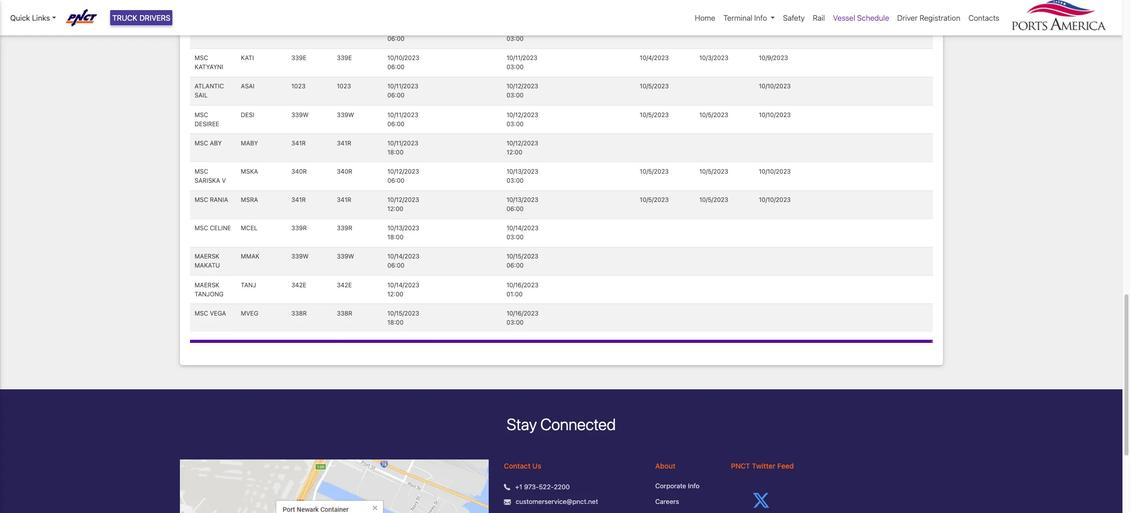 Task type: locate. For each thing, give the bounding box(es) containing it.
2 vertical spatial 12:00
[[388, 291, 403, 298]]

msc vega
[[195, 310, 226, 317]]

7 03:00 from the top
[[507, 319, 524, 327]]

18:00
[[388, 149, 404, 156], [388, 234, 404, 241], [388, 319, 404, 327]]

feed
[[778, 462, 794, 471]]

3 03:00 from the top
[[507, 92, 524, 99]]

1 horizontal spatial 338r
[[337, 310, 352, 317]]

terminal info link
[[720, 8, 779, 28]]

1 vertical spatial maersk
[[195, 281, 220, 289]]

maersk up tanjong on the bottom of the page
[[195, 281, 220, 289]]

1 horizontal spatial 10/15/2023
[[507, 253, 539, 261]]

6 03:00 from the top
[[507, 234, 524, 241]]

0 horizontal spatial 342e
[[291, 281, 306, 289]]

0 vertical spatial 10/10/2023 06:00
[[388, 26, 419, 42]]

0 vertical spatial 10/15/2023
[[507, 253, 539, 261]]

1 339e from the left
[[291, 54, 307, 62]]

2 msc from the top
[[195, 111, 208, 119]]

10/14/2023 down 10/14/2023 06:00
[[388, 281, 420, 289]]

contacts link
[[965, 8, 1004, 28]]

10/12/2023 for 1023
[[507, 83, 538, 90]]

2 vertical spatial 10/14/2023
[[388, 281, 420, 289]]

info
[[755, 13, 767, 22], [688, 482, 700, 490]]

10/5/2023
[[640, 83, 669, 90], [640, 111, 669, 119], [700, 111, 729, 119], [640, 168, 669, 175], [700, 168, 729, 175], [640, 196, 669, 204], [700, 196, 729, 204]]

2 10/10/2023 06:00 from the top
[[388, 54, 419, 71]]

maersk
[[195, 253, 220, 261], [195, 281, 220, 289]]

msc up sariska
[[195, 168, 208, 175]]

0 vertical spatial 10/16/2023
[[507, 281, 539, 289]]

10/14/2023 down 10/13/2023 18:00
[[388, 253, 420, 261]]

340r
[[291, 168, 307, 175], [337, 168, 353, 175]]

7 msc from the top
[[195, 310, 208, 317]]

2 vertical spatial 10/13/2023
[[388, 225, 419, 232]]

2 maersk from the top
[[195, 281, 220, 289]]

10/16/2023 for 03:00
[[507, 310, 539, 317]]

contact us
[[504, 462, 542, 471]]

msc left aby on the left of page
[[195, 139, 208, 147]]

18:00 inside 10/13/2023 18:00
[[388, 234, 404, 241]]

msc for msc desiree
[[195, 111, 208, 119]]

desi
[[241, 111, 254, 119]]

10/3/2023
[[700, 54, 729, 62]]

18:00 down 10/14/2023 12:00
[[388, 319, 404, 327]]

0 vertical spatial 10/12/2023 03:00
[[507, 83, 538, 99]]

1 vertical spatial 10/15/2023
[[388, 310, 419, 317]]

10/11/2023 06:00
[[388, 83, 418, 99], [388, 111, 418, 128]]

339e
[[291, 54, 307, 62], [337, 54, 352, 62]]

1 horizontal spatial 340r
[[337, 168, 353, 175]]

0 vertical spatial 12:00
[[507, 149, 523, 156]]

msc for msc sariska v
[[195, 168, 208, 175]]

1 horizontal spatial 1023
[[337, 83, 351, 90]]

0 horizontal spatial info
[[688, 482, 700, 490]]

1 10/12/2023 03:00 from the top
[[507, 83, 538, 99]]

1 vertical spatial 10/12/2023 03:00
[[507, 111, 538, 128]]

2 339r from the left
[[337, 225, 352, 232]]

1 vertical spatial 10/16/2023
[[507, 310, 539, 317]]

03:00 inside 10/13/2023 03:00
[[507, 177, 524, 184]]

info right terminal
[[755, 13, 767, 22]]

tanjong
[[195, 291, 224, 298]]

10/15/2023
[[507, 253, 539, 261], [388, 310, 419, 317]]

0 horizontal spatial 338r
[[291, 310, 307, 317]]

maersk for maersk makatu
[[195, 253, 220, 261]]

341r
[[291, 139, 306, 147], [337, 139, 351, 147], [291, 196, 306, 204], [337, 196, 351, 204]]

03:00 inside 10/11/2023 03:00
[[507, 63, 524, 71]]

1 340r from the left
[[291, 168, 307, 175]]

10/12/2023 for 339w
[[507, 111, 538, 119]]

mveg
[[241, 310, 258, 317]]

1 vertical spatial 10/13/2023
[[507, 196, 539, 204]]

0 horizontal spatial 1023
[[291, 83, 306, 90]]

10/16/2023 down 01:00
[[507, 310, 539, 317]]

10/13/2023 up 10/13/2023 06:00
[[507, 168, 539, 175]]

msc for msc celine
[[195, 225, 208, 232]]

03:00 for 339r
[[507, 234, 524, 241]]

v
[[222, 177, 226, 184]]

2 10/11/2023 06:00 from the top
[[388, 111, 418, 128]]

2 18:00 from the top
[[388, 234, 404, 241]]

+1 973-522-2200
[[515, 483, 570, 491]]

0 vertical spatial 18:00
[[388, 149, 404, 156]]

1 vertical spatial 10/12/2023 12:00
[[388, 196, 419, 213]]

careers link
[[656, 498, 716, 508]]

0 vertical spatial maersk
[[195, 253, 220, 261]]

msc left celine
[[195, 225, 208, 232]]

10/14/2023 03:00
[[507, 225, 539, 241]]

msc inside msc desiree
[[195, 111, 208, 119]]

10/13/2023 for 06:00
[[507, 196, 539, 204]]

2 vertical spatial 18:00
[[388, 319, 404, 327]]

desiree
[[195, 120, 219, 128]]

12:00 up 10/13/2023 03:00
[[507, 149, 523, 156]]

10/15/2023 for 18:00
[[388, 310, 419, 317]]

10/11/2023 for 341r
[[388, 139, 418, 147]]

338r
[[291, 310, 307, 317], [337, 310, 352, 317]]

10/10/2023 for 341r
[[759, 196, 791, 204]]

10/13/2023
[[507, 168, 539, 175], [507, 196, 539, 204], [388, 225, 419, 232]]

1 18:00 from the top
[[388, 149, 404, 156]]

10/10/2023 06:00 for 10/11/2023
[[388, 54, 419, 71]]

10/14/2023 down 10/13/2023 06:00
[[507, 225, 539, 232]]

2 10/16/2023 from the top
[[507, 310, 539, 317]]

msc inside the msc katyayni
[[195, 54, 208, 62]]

1 1023 from the left
[[291, 83, 306, 90]]

msc up katyayni
[[195, 54, 208, 62]]

us
[[533, 462, 542, 471]]

1 03:00 from the top
[[507, 35, 524, 42]]

corporate info
[[656, 482, 700, 490]]

msc
[[195, 54, 208, 62], [195, 111, 208, 119], [195, 139, 208, 147], [195, 168, 208, 175], [195, 196, 208, 204], [195, 225, 208, 232], [195, 310, 208, 317]]

18:00 inside the 10/11/2023 18:00
[[388, 149, 404, 156]]

0 vertical spatial 10/11/2023 06:00
[[388, 83, 418, 99]]

0 vertical spatial info
[[755, 13, 767, 22]]

10/11/2023 for 339w
[[388, 111, 418, 119]]

10/13/2023 up 10/14/2023 06:00
[[388, 225, 419, 232]]

1 10/11/2023 06:00 from the top
[[388, 83, 418, 99]]

3 18:00 from the top
[[388, 319, 404, 327]]

5 03:00 from the top
[[507, 177, 524, 184]]

1 vertical spatial 12:00
[[388, 205, 403, 213]]

links
[[32, 13, 50, 22]]

1 vertical spatial info
[[688, 482, 700, 490]]

18:00 inside the 10/15/2023 18:00
[[388, 319, 404, 327]]

msc inside msc sariska v
[[195, 168, 208, 175]]

10/11/2023
[[507, 54, 538, 62], [388, 83, 418, 90], [388, 111, 418, 119], [388, 139, 418, 147]]

1 10/16/2023 from the top
[[507, 281, 539, 289]]

quick links
[[10, 13, 50, 22]]

1 horizontal spatial 339r
[[337, 225, 352, 232]]

10/10/2023 for 340r
[[759, 168, 791, 175]]

10/13/2023 down 10/13/2023 03:00
[[507, 196, 539, 204]]

03:00 for 1023
[[507, 92, 524, 99]]

maersk inside maersk makatu
[[195, 253, 220, 261]]

driver registration link
[[894, 8, 965, 28]]

atlantic sail
[[195, 83, 224, 99]]

10/11/2023 06:00 for 339w
[[388, 111, 418, 128]]

atlantic
[[195, 83, 224, 90]]

03:00 for 338r
[[507, 319, 524, 327]]

2 1023 from the left
[[337, 83, 351, 90]]

18:00 up 10/12/2023 06:00
[[388, 149, 404, 156]]

1 vertical spatial 10/11/2023 06:00
[[388, 111, 418, 128]]

10/16/2023
[[507, 281, 539, 289], [507, 310, 539, 317]]

info for corporate info
[[688, 482, 700, 490]]

info up "careers" link
[[688, 482, 700, 490]]

0 horizontal spatial 10/15/2023
[[388, 310, 419, 317]]

msc for msc vega
[[195, 310, 208, 317]]

msc up desiree
[[195, 111, 208, 119]]

0 horizontal spatial 340r
[[291, 168, 307, 175]]

info for terminal info
[[755, 13, 767, 22]]

makatu
[[195, 262, 220, 270]]

10/15/2023 down 10/14/2023 12:00
[[388, 310, 419, 317]]

342e
[[291, 281, 306, 289], [337, 281, 352, 289]]

1 horizontal spatial 10/12/2023 12:00
[[507, 139, 538, 156]]

2 03:00 from the top
[[507, 63, 524, 71]]

03:00 for 339w
[[507, 120, 524, 128]]

maersk inside 'maersk tanjong'
[[195, 281, 220, 289]]

1 342e from the left
[[291, 281, 306, 289]]

2 10/12/2023 03:00 from the top
[[507, 111, 538, 128]]

10/16/2023 up 01:00
[[507, 281, 539, 289]]

msc left the vega
[[195, 310, 208, 317]]

2200
[[554, 483, 570, 491]]

10/13/2023 18:00
[[388, 225, 419, 241]]

339w
[[291, 111, 309, 119], [337, 111, 354, 119], [291, 253, 309, 261], [337, 253, 354, 261]]

0 vertical spatial 10/14/2023
[[507, 225, 539, 232]]

1 horizontal spatial 342e
[[337, 281, 352, 289]]

0 vertical spatial 10/13/2023
[[507, 168, 539, 175]]

3 msc from the top
[[195, 139, 208, 147]]

03:00 inside 10/16/2023 03:00
[[507, 319, 524, 327]]

5 msc from the top
[[195, 196, 208, 204]]

msc left rania
[[195, 196, 208, 204]]

10/14/2023 06:00
[[388, 253, 420, 270]]

home link
[[691, 8, 720, 28]]

msc for msc katyayni
[[195, 54, 208, 62]]

msra
[[241, 196, 258, 204]]

1 horizontal spatial info
[[755, 13, 767, 22]]

1 maersk from the top
[[195, 253, 220, 261]]

rania
[[210, 196, 228, 204]]

10/10/2023
[[388, 26, 419, 33], [388, 54, 419, 62], [759, 83, 791, 90], [759, 111, 791, 119], [759, 168, 791, 175], [759, 196, 791, 204]]

1 vertical spatial 10/10/2023 06:00
[[388, 54, 419, 71]]

1 10/10/2023 06:00 from the top
[[388, 26, 419, 42]]

4 msc from the top
[[195, 168, 208, 175]]

1 horizontal spatial 339e
[[337, 54, 352, 62]]

msc for msc rania
[[195, 196, 208, 204]]

10/14/2023 for 06:00
[[388, 253, 420, 261]]

12:00 up 10/13/2023 18:00
[[388, 205, 403, 213]]

10/12/2023 12:00 up 10/13/2023 03:00
[[507, 139, 538, 156]]

18:00 up 10/14/2023 06:00
[[388, 234, 404, 241]]

10/13/2023 06:00
[[507, 196, 539, 213]]

4 03:00 from the top
[[507, 120, 524, 128]]

10/12/2023 12:00
[[507, 139, 538, 156], [388, 196, 419, 213]]

2 342e from the left
[[337, 281, 352, 289]]

339r
[[291, 225, 307, 232], [337, 225, 352, 232]]

1 339r from the left
[[291, 225, 307, 232]]

10/10/2023 06:00
[[388, 26, 419, 42], [388, 54, 419, 71]]

maersk up the makatu
[[195, 253, 220, 261]]

10/12/2023 12:00 down 10/12/2023 06:00
[[388, 196, 419, 213]]

maersk for maersk tanjong
[[195, 281, 220, 289]]

stay connected
[[507, 415, 616, 435]]

10/10/2023 for 1023
[[759, 83, 791, 90]]

10/15/2023 down 10/14/2023 03:00 at top left
[[507, 253, 539, 261]]

03:00 inside 10/14/2023 03:00
[[507, 234, 524, 241]]

973-
[[524, 483, 539, 491]]

1 vertical spatial 18:00
[[388, 234, 404, 241]]

10/10/2023 06:00 for 03:00
[[388, 26, 419, 42]]

0 horizontal spatial 339e
[[291, 54, 307, 62]]

06:00
[[388, 35, 405, 42], [388, 63, 405, 71], [388, 92, 405, 99], [388, 120, 405, 128], [388, 177, 405, 184], [507, 205, 524, 213], [388, 262, 405, 270], [507, 262, 524, 270]]

10/12/2023
[[507, 83, 538, 90], [507, 111, 538, 119], [507, 139, 538, 147], [388, 168, 419, 175], [388, 196, 419, 204]]

12:00 inside 10/14/2023 12:00
[[388, 291, 403, 298]]

12:00 up the 10/15/2023 18:00
[[388, 291, 403, 298]]

1 msc from the top
[[195, 54, 208, 62]]

sail
[[195, 92, 208, 99]]

18:00 for 10/15/2023 18:00
[[388, 319, 404, 327]]

0 horizontal spatial 339r
[[291, 225, 307, 232]]

1 vertical spatial 10/14/2023
[[388, 253, 420, 261]]

10/11/2023 18:00
[[388, 139, 418, 156]]

6 msc from the top
[[195, 225, 208, 232]]



Task type: vqa. For each thing, say whether or not it's contained in the screenshot.


Task type: describe. For each thing, give the bounding box(es) containing it.
msc for msc aby
[[195, 139, 208, 147]]

tanj
[[241, 281, 256, 289]]

msc celine
[[195, 225, 231, 232]]

driver
[[898, 13, 918, 22]]

rail
[[813, 13, 825, 22]]

twitter
[[752, 462, 776, 471]]

06:00 inside 10/13/2023 06:00
[[507, 205, 524, 213]]

10/13/2023 for 03:00
[[507, 168, 539, 175]]

+1 973-522-2200 link
[[515, 483, 570, 493]]

customerservice@pnct.net
[[516, 498, 598, 506]]

katyayni
[[195, 63, 223, 71]]

10/14/2023 12:00
[[388, 281, 420, 298]]

maersk tanjong
[[195, 281, 224, 298]]

maby
[[241, 139, 258, 147]]

mska
[[241, 168, 258, 175]]

safety
[[783, 13, 805, 22]]

10/10/2023 for 339w
[[759, 111, 791, 119]]

2 338r from the left
[[337, 310, 352, 317]]

1 338r from the left
[[291, 310, 307, 317]]

about
[[656, 462, 676, 471]]

connected
[[541, 415, 616, 435]]

2 340r from the left
[[337, 168, 353, 175]]

corporate
[[656, 482, 686, 490]]

10/11/2023 for 1023
[[388, 83, 418, 90]]

pnct
[[731, 462, 750, 471]]

maersk makatu
[[195, 253, 220, 270]]

aby
[[210, 139, 222, 147]]

10/15/2023 18:00
[[388, 310, 419, 327]]

10/14/2023 for 03:00
[[507, 225, 539, 232]]

10/12/2023 03:00 for 1023
[[507, 83, 538, 99]]

schedule
[[857, 13, 890, 22]]

home
[[695, 13, 716, 22]]

quick
[[10, 13, 30, 22]]

msc aby
[[195, 139, 222, 147]]

mmak
[[241, 253, 260, 261]]

rail link
[[809, 8, 829, 28]]

12:00 for 10/13/2023
[[388, 205, 403, 213]]

safety link
[[779, 8, 809, 28]]

10/14/2023 for 12:00
[[388, 281, 420, 289]]

vessel schedule link
[[829, 8, 894, 28]]

corporate info link
[[656, 482, 716, 492]]

vega
[[210, 310, 226, 317]]

10/11/2023 03:00
[[507, 54, 538, 71]]

mcel
[[241, 225, 258, 232]]

kati
[[241, 54, 254, 62]]

10/13/2023 03:00
[[507, 168, 539, 184]]

10/16/2023 03:00
[[507, 310, 539, 327]]

contact
[[504, 462, 531, 471]]

truck
[[112, 13, 137, 22]]

10/9/2023
[[759, 54, 788, 62]]

10/4/2023
[[640, 54, 669, 62]]

drivers
[[139, 13, 171, 22]]

msc sariska v
[[195, 168, 226, 184]]

10/11/2023 06:00 for 1023
[[388, 83, 418, 99]]

522-
[[539, 483, 554, 491]]

06:00 inside 10/15/2023 06:00
[[507, 262, 524, 270]]

quick links link
[[10, 12, 56, 23]]

01:00
[[507, 291, 523, 298]]

10/13/2023 for 18:00
[[388, 225, 419, 232]]

03:00 for 339e
[[507, 63, 524, 71]]

truck drivers
[[112, 13, 171, 22]]

06:00 inside 10/14/2023 06:00
[[388, 262, 405, 270]]

0 horizontal spatial 10/12/2023 12:00
[[388, 196, 419, 213]]

registration
[[920, 13, 961, 22]]

asai
[[241, 83, 255, 90]]

truck drivers link
[[110, 10, 173, 26]]

terminal info
[[724, 13, 767, 22]]

10/12/2023 03:00 for 339w
[[507, 111, 538, 128]]

2 339e from the left
[[337, 54, 352, 62]]

10/15/2023 for 06:00
[[507, 253, 539, 261]]

18:00 for 10/13/2023 18:00
[[388, 234, 404, 241]]

msc rania
[[195, 196, 228, 204]]

driver registration
[[898, 13, 961, 22]]

10/15/2023 06:00
[[507, 253, 539, 270]]

+1
[[515, 483, 522, 491]]

terminal
[[724, 13, 753, 22]]

msc katyayni
[[195, 54, 223, 71]]

10/16/2023 01:00
[[507, 281, 539, 298]]

msc desiree
[[195, 111, 219, 128]]

18:00 for 10/11/2023 18:00
[[388, 149, 404, 156]]

stay
[[507, 415, 537, 435]]

03:00 for 340r
[[507, 177, 524, 184]]

pnct twitter feed
[[731, 462, 794, 471]]

10/12/2023 06:00
[[388, 168, 419, 184]]

06:00 inside 10/12/2023 06:00
[[388, 177, 405, 184]]

10/12/2023 for 341r
[[507, 139, 538, 147]]

12:00 for 10/16/2023
[[388, 291, 403, 298]]

celine
[[210, 225, 231, 232]]

careers
[[656, 498, 679, 506]]

contacts
[[969, 13, 1000, 22]]

vessel schedule
[[833, 13, 890, 22]]

10/16/2023 for 01:00
[[507, 281, 539, 289]]

0 vertical spatial 10/12/2023 12:00
[[507, 139, 538, 156]]

customerservice@pnct.net link
[[516, 498, 598, 508]]

sariska
[[195, 177, 220, 184]]

vessel
[[833, 13, 856, 22]]



